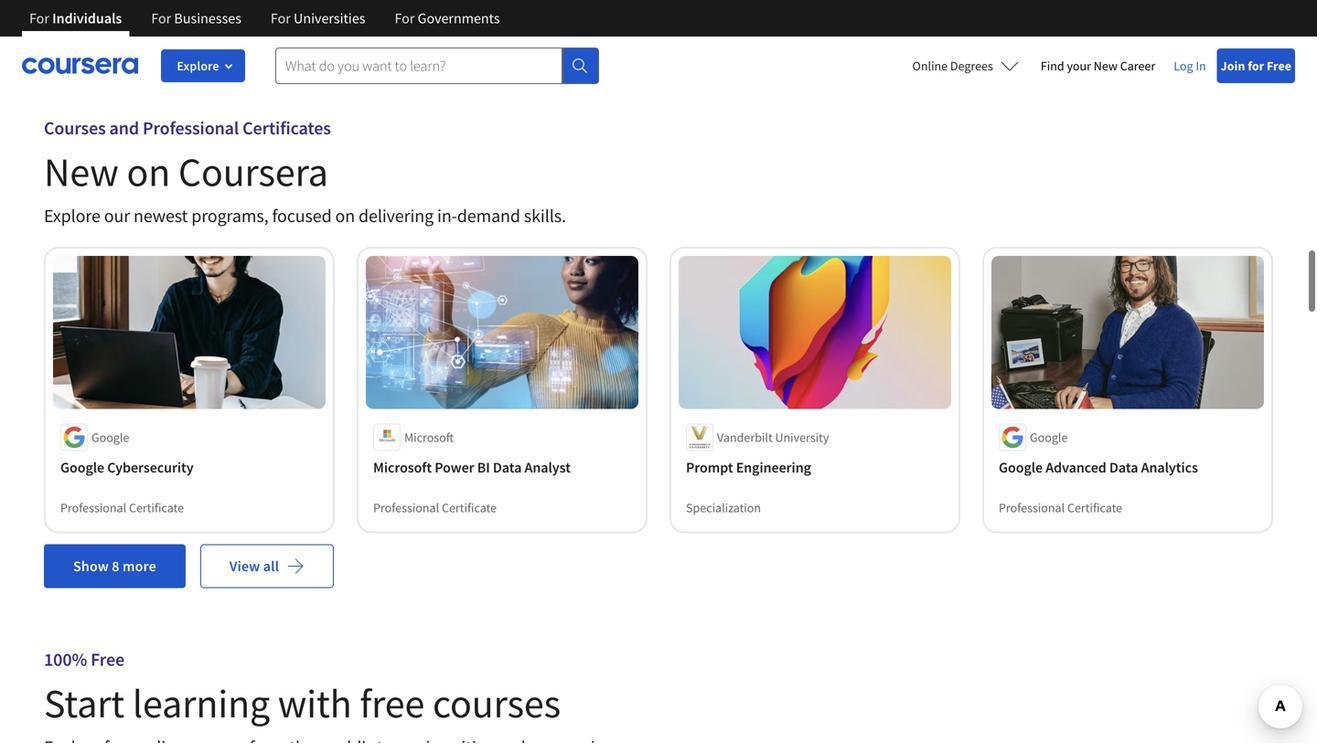 Task type: vqa. For each thing, say whether or not it's contained in the screenshot.
rightmost professionals
no



Task type: describe. For each thing, give the bounding box(es) containing it.
1 view all from the top
[[229, 25, 279, 44]]

for for governments
[[395, 9, 415, 27]]

1 show 8 more from the top
[[73, 25, 156, 44]]

professional certificate for advanced
[[999, 500, 1123, 516]]

professional for google advanced data analytics
[[999, 500, 1065, 516]]

for for universities
[[271, 9, 291, 27]]

collection element containing show 8 more
[[33, 0, 1284, 86]]

2 view all link from the top
[[200, 545, 334, 589]]

new inside "link"
[[1094, 58, 1118, 74]]

2 data from the left
[[1110, 459, 1138, 477]]

advanced
[[1046, 459, 1107, 477]]

find your new career link
[[1034, 49, 1163, 82]]

professional certificate for power
[[373, 500, 497, 516]]

2 more from the top
[[123, 557, 156, 576]]

microsoft power bi data analyst link
[[373, 459, 631, 477]]

2 all from the top
[[263, 557, 279, 576]]

with
[[278, 678, 352, 729]]

log in link
[[1163, 55, 1217, 77]]

online degrees button
[[898, 46, 1034, 86]]

microsoft for microsoft power bi data analyst
[[373, 459, 432, 477]]

google cybersecurity link
[[60, 459, 318, 477]]

google left advanced
[[999, 459, 1043, 477]]

100% free start learning with free courses
[[44, 648, 561, 729]]

2 view all from the top
[[229, 557, 279, 576]]

specialization
[[686, 500, 761, 516]]

new inside courses and professional certificates new on coursera explore our newest programs, focused on delivering in-demand skills.
[[44, 146, 119, 197]]

coursera image
[[22, 51, 138, 81]]

prompt
[[686, 459, 733, 477]]

google cybersecurity
[[60, 459, 194, 477]]

1 more from the top
[[123, 25, 156, 44]]

log
[[1174, 58, 1193, 74]]

businesses
[[174, 9, 241, 27]]

professional certificate for cybersecurity
[[60, 500, 184, 516]]

start
[[44, 678, 125, 729]]

join for free
[[1221, 58, 1292, 74]]

1 show from the top
[[73, 25, 109, 44]]

0 horizontal spatial on
[[127, 146, 170, 197]]

certificate for power
[[442, 500, 497, 516]]

for businesses
[[151, 9, 241, 27]]

degrees
[[950, 58, 993, 74]]

log in
[[1174, 58, 1206, 74]]

bi
[[477, 459, 490, 477]]

for governments
[[395, 9, 500, 27]]

for for individuals
[[29, 9, 49, 27]]

What do you want to learn? text field
[[275, 48, 563, 84]]

join
[[1221, 58, 1245, 74]]

2 view from the top
[[229, 557, 260, 576]]

your
[[1067, 58, 1091, 74]]

google advanced data analytics link
[[999, 459, 1257, 477]]

our
[[104, 204, 130, 227]]

2 show 8 more from the top
[[73, 557, 156, 576]]

show 8 more button for first view all "link" from the bottom
[[44, 545, 186, 589]]

delivering
[[359, 204, 434, 227]]

vanderbilt
[[717, 429, 773, 446]]

vanderbilt university
[[717, 429, 829, 446]]

1 all from the top
[[263, 25, 279, 44]]



Task type: locate. For each thing, give the bounding box(es) containing it.
microsoft up power
[[404, 429, 454, 446]]

0 vertical spatial explore
[[177, 58, 219, 74]]

online degrees
[[913, 58, 993, 74]]

find your new career
[[1041, 58, 1156, 74]]

analyst
[[525, 459, 571, 477]]

and
[[109, 116, 139, 139]]

2 certificate from the left
[[442, 500, 497, 516]]

explore inside dropdown button
[[177, 58, 219, 74]]

1 show 8 more button from the top
[[44, 13, 186, 56]]

2 horizontal spatial professional certificate
[[999, 500, 1123, 516]]

professional down explore dropdown button
[[143, 116, 239, 139]]

online
[[913, 58, 948, 74]]

professional certificate
[[60, 500, 184, 516], [373, 500, 497, 516], [999, 500, 1123, 516]]

explore down for businesses in the left top of the page
[[177, 58, 219, 74]]

courses and professional certificates new on coursera explore our newest programs, focused on delivering in-demand skills.
[[44, 116, 566, 227]]

focused
[[272, 204, 332, 227]]

1 vertical spatial show 8 more
[[73, 557, 156, 576]]

analytics
[[1141, 459, 1198, 477]]

0 vertical spatial on
[[127, 146, 170, 197]]

data
[[493, 459, 522, 477], [1110, 459, 1138, 477]]

2 horizontal spatial certificate
[[1068, 500, 1123, 516]]

0 vertical spatial show 8 more
[[73, 25, 156, 44]]

3 for from the left
[[271, 9, 291, 27]]

2 collection element from the top
[[33, 86, 1284, 618]]

cybersecurity
[[107, 459, 194, 477]]

data left 'analytics'
[[1110, 459, 1138, 477]]

1 horizontal spatial data
[[1110, 459, 1138, 477]]

on up newest
[[127, 146, 170, 197]]

explore left our
[[44, 204, 100, 227]]

explore inside courses and professional certificates new on coursera explore our newest programs, focused on delivering in-demand skills.
[[44, 204, 100, 227]]

1 view all link from the top
[[200, 13, 334, 56]]

microsoft
[[404, 429, 454, 446], [373, 459, 432, 477]]

certificate down the cybersecurity on the bottom left
[[129, 500, 184, 516]]

2 professional certificate from the left
[[373, 500, 497, 516]]

show 8 more
[[73, 25, 156, 44], [73, 557, 156, 576]]

for left the universities
[[271, 9, 291, 27]]

courses
[[433, 678, 561, 729]]

microsoft for microsoft
[[404, 429, 454, 446]]

google advanced data analytics
[[999, 459, 1198, 477]]

1 professional certificate from the left
[[60, 500, 184, 516]]

power
[[435, 459, 474, 477]]

1 horizontal spatial professional certificate
[[373, 500, 497, 516]]

free
[[360, 678, 425, 729]]

1 vertical spatial view
[[229, 557, 260, 576]]

100%
[[44, 648, 87, 671]]

1 8 from the top
[[112, 25, 120, 44]]

coursera
[[178, 146, 328, 197]]

1 horizontal spatial free
[[1267, 58, 1292, 74]]

1 horizontal spatial on
[[335, 204, 355, 227]]

free right 100% in the left of the page
[[91, 648, 124, 671]]

free inside 100% free start learning with free courses
[[91, 648, 124, 671]]

career
[[1120, 58, 1156, 74]]

2 show from the top
[[73, 557, 109, 576]]

new down courses
[[44, 146, 119, 197]]

1 vertical spatial show
[[73, 557, 109, 576]]

courses
[[44, 116, 106, 139]]

free
[[1267, 58, 1292, 74], [91, 648, 124, 671]]

0 horizontal spatial explore
[[44, 204, 100, 227]]

0 horizontal spatial data
[[493, 459, 522, 477]]

certificate for cybersecurity
[[129, 500, 184, 516]]

new right your
[[1094, 58, 1118, 74]]

microsoft power bi data analyst
[[373, 459, 571, 477]]

engineering
[[736, 459, 811, 477]]

0 vertical spatial view all
[[229, 25, 279, 44]]

2 8 from the top
[[112, 557, 120, 576]]

0 vertical spatial show
[[73, 25, 109, 44]]

find
[[1041, 58, 1065, 74]]

in
[[1196, 58, 1206, 74]]

for
[[1248, 58, 1264, 74]]

0 vertical spatial 8
[[112, 25, 120, 44]]

certificate down microsoft power bi data analyst
[[442, 500, 497, 516]]

in-
[[437, 204, 457, 227]]

2 for from the left
[[151, 9, 171, 27]]

3 certificate from the left
[[1068, 500, 1123, 516]]

on right focused on the left top of the page
[[335, 204, 355, 227]]

demand
[[457, 204, 520, 227]]

banner navigation
[[15, 0, 515, 37]]

1 data from the left
[[493, 459, 522, 477]]

1 vertical spatial show 8 more button
[[44, 545, 186, 589]]

None search field
[[275, 48, 599, 84]]

prompt engineering link
[[686, 459, 944, 477]]

1 for from the left
[[29, 9, 49, 27]]

individuals
[[52, 9, 122, 27]]

show
[[73, 25, 109, 44], [73, 557, 109, 576]]

1 vertical spatial more
[[123, 557, 156, 576]]

0 horizontal spatial free
[[91, 648, 124, 671]]

professional down power
[[373, 500, 439, 516]]

1 vertical spatial 8
[[112, 557, 120, 576]]

show 8 more button
[[44, 13, 186, 56], [44, 545, 186, 589]]

1 vertical spatial view all
[[229, 557, 279, 576]]

0 vertical spatial view all link
[[200, 13, 334, 56]]

google up google cybersecurity
[[91, 429, 129, 446]]

university
[[775, 429, 829, 446]]

collection element containing new on coursera
[[33, 86, 1284, 618]]

0 horizontal spatial new
[[44, 146, 119, 197]]

1 certificate from the left
[[129, 500, 184, 516]]

new
[[1094, 58, 1118, 74], [44, 146, 119, 197]]

0 vertical spatial view
[[229, 25, 260, 44]]

on
[[127, 146, 170, 197], [335, 204, 355, 227]]

collection element
[[33, 0, 1284, 86], [33, 86, 1284, 618]]

google up advanced
[[1030, 429, 1068, 446]]

view all link
[[200, 13, 334, 56], [200, 545, 334, 589]]

1 vertical spatial free
[[91, 648, 124, 671]]

microsoft left power
[[373, 459, 432, 477]]

0 vertical spatial new
[[1094, 58, 1118, 74]]

1 view from the top
[[229, 25, 260, 44]]

professional for microsoft power bi data analyst
[[373, 500, 439, 516]]

professional certificate down google cybersecurity
[[60, 500, 184, 516]]

certificate
[[129, 500, 184, 516], [442, 500, 497, 516], [1068, 500, 1123, 516]]

for for businesses
[[151, 9, 171, 27]]

0 horizontal spatial certificate
[[129, 500, 184, 516]]

0 vertical spatial free
[[1267, 58, 1292, 74]]

google
[[91, 429, 129, 446], [1030, 429, 1068, 446], [60, 459, 104, 477], [999, 459, 1043, 477]]

view all
[[229, 25, 279, 44], [229, 557, 279, 576]]

learning
[[133, 678, 270, 729]]

for left the businesses
[[151, 9, 171, 27]]

programs,
[[191, 204, 269, 227]]

professional inside courses and professional certificates new on coursera explore our newest programs, focused on delivering in-demand skills.
[[143, 116, 239, 139]]

newest
[[134, 204, 188, 227]]

certificate down google advanced data analytics
[[1068, 500, 1123, 516]]

1 vertical spatial on
[[335, 204, 355, 227]]

1 horizontal spatial new
[[1094, 58, 1118, 74]]

for up what do you want to learn? text field
[[395, 9, 415, 27]]

professional certificate down power
[[373, 500, 497, 516]]

0 vertical spatial more
[[123, 25, 156, 44]]

3 professional certificate from the left
[[999, 500, 1123, 516]]

professional for google cybersecurity
[[60, 500, 126, 516]]

data right bi
[[493, 459, 522, 477]]

1 vertical spatial new
[[44, 146, 119, 197]]

0 vertical spatial microsoft
[[404, 429, 454, 446]]

google left the cybersecurity on the bottom left
[[60, 459, 104, 477]]

certificates
[[243, 116, 331, 139]]

1 collection element from the top
[[33, 0, 1284, 86]]

explore
[[177, 58, 219, 74], [44, 204, 100, 227]]

professional
[[143, 116, 239, 139], [60, 500, 126, 516], [373, 500, 439, 516], [999, 500, 1065, 516]]

view
[[229, 25, 260, 44], [229, 557, 260, 576]]

professional down google cybersecurity
[[60, 500, 126, 516]]

certificate for advanced
[[1068, 500, 1123, 516]]

professional certificate down advanced
[[999, 500, 1123, 516]]

0 horizontal spatial professional certificate
[[60, 500, 184, 516]]

free inside join for free link
[[1267, 58, 1292, 74]]

0 vertical spatial all
[[263, 25, 279, 44]]

universities
[[294, 9, 365, 27]]

explore button
[[161, 49, 245, 82]]

4 for from the left
[[395, 9, 415, 27]]

1 vertical spatial all
[[263, 557, 279, 576]]

show 8 more button for 1st view all "link" from the top
[[44, 13, 186, 56]]

for left the individuals
[[29, 9, 49, 27]]

free right for
[[1267, 58, 1292, 74]]

more
[[123, 25, 156, 44], [123, 557, 156, 576]]

1 horizontal spatial explore
[[177, 58, 219, 74]]

1 vertical spatial explore
[[44, 204, 100, 227]]

join for free link
[[1217, 48, 1295, 83]]

skills.
[[524, 204, 566, 227]]

for universities
[[271, 9, 365, 27]]

1 vertical spatial view all link
[[200, 545, 334, 589]]

for individuals
[[29, 9, 122, 27]]

0 vertical spatial show 8 more button
[[44, 13, 186, 56]]

8
[[112, 25, 120, 44], [112, 557, 120, 576]]

prompt engineering
[[686, 459, 811, 477]]

for
[[29, 9, 49, 27], [151, 9, 171, 27], [271, 9, 291, 27], [395, 9, 415, 27]]

all
[[263, 25, 279, 44], [263, 557, 279, 576]]

1 vertical spatial microsoft
[[373, 459, 432, 477]]

professional down advanced
[[999, 500, 1065, 516]]

2 show 8 more button from the top
[[44, 545, 186, 589]]

governments
[[418, 9, 500, 27]]

1 horizontal spatial certificate
[[442, 500, 497, 516]]



